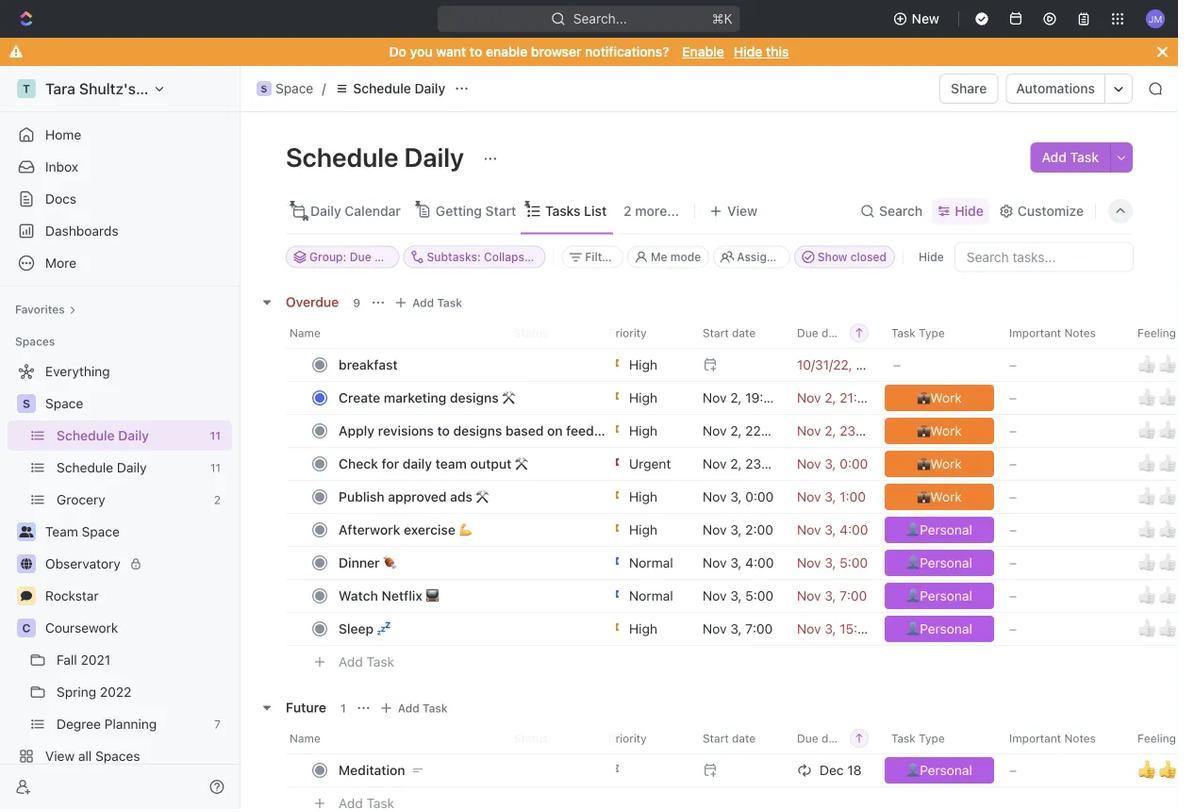 Task type: describe. For each thing, give the bounding box(es) containing it.
coursework link
[[45, 614, 228, 644]]

👍 👍 for create marketing designs ⚒️
[[1138, 386, 1178, 408]]

everything link
[[8, 357, 228, 387]]

grocery link
[[57, 485, 206, 515]]

👤personal for dinner 🍖
[[907, 555, 973, 571]]

sleep 💤 link
[[334, 615, 613, 643]]

⌘k
[[713, 11, 733, 26]]

high button for apply revisions to designs based on feedback from supervisor ⚒️
[[597, 414, 692, 448]]

high for create marketing designs ⚒️
[[630, 390, 658, 405]]

user group image
[[19, 527, 34, 538]]

👍 👍 for afterwork exercise 💪
[[1138, 518, 1178, 540]]

dinner
[[339, 555, 380, 571]]

add down the subtasks:
[[413, 296, 434, 309]]

2 priority from the top
[[609, 732, 647, 745]]

1 start date button from the top
[[692, 318, 786, 348]]

show closed
[[818, 251, 887, 264]]

daily up getting on the top left of the page
[[404, 141, 464, 172]]

degree
[[57, 717, 101, 732]]

daily calendar link
[[307, 198, 401, 225]]

dinner 🍖
[[339, 555, 397, 571]]

sleep 💤
[[339, 621, 391, 637]]

add right 1
[[398, 702, 420, 715]]

daily down you at the left of page
[[415, 81, 446, 96]]

started
[[486, 203, 532, 219]]

publish
[[339, 489, 385, 505]]

breakfast link
[[334, 351, 613, 378]]

list
[[584, 203, 607, 219]]

notes for second the important notes dropdown button from the bottom of the page
[[1065, 326, 1097, 339]]

high for afterwork exercise 💪
[[630, 522, 658, 538]]

name button for overdue
[[286, 318, 616, 348]]

0 vertical spatial due
[[350, 251, 372, 264]]

schedule daily up calendar
[[286, 141, 470, 172]]

💼work for check for daily team output ⚒️
[[918, 456, 963, 471]]

👍 👍 for watch netflix 📺
[[1138, 584, 1178, 606]]

team
[[45, 524, 78, 540]]

check
[[339, 456, 378, 471]]

customize button
[[994, 198, 1090, 225]]

from
[[628, 423, 657, 438]]

5 👍 👍 from the top
[[1138, 485, 1178, 507]]

share
[[952, 81, 988, 96]]

1 vertical spatial schedule daily link
[[57, 421, 202, 451]]

– for sleep 💤's – button
[[1010, 621, 1018, 637]]

sidebar navigation
[[0, 66, 244, 810]]

spring 2022
[[57, 685, 132, 700]]

view all spaces link
[[8, 742, 228, 772]]

me mode
[[651, 251, 702, 264]]

calendar
[[345, 203, 401, 219]]

daily up grocery link
[[117, 460, 147, 476]]

1 feeling good! custom field. :3 .of. 5 element from the left
[[1138, 758, 1159, 781]]

s for s
[[23, 397, 30, 411]]

1 priority from the top
[[609, 326, 647, 339]]

space link
[[45, 389, 228, 419]]

spring 2022 link
[[57, 678, 228, 708]]

– for first – button
[[1010, 357, 1018, 372]]

schedule up daily calendar link
[[286, 141, 399, 172]]

feedback
[[567, 423, 625, 438]]

docs
[[45, 191, 76, 207]]

meditation link
[[334, 757, 613, 784]]

schedule daily down do at the left of the page
[[353, 81, 446, 96]]

getting started guide link
[[432, 198, 572, 225]]

subtasks:
[[427, 251, 481, 264]]

1 vertical spatial designs
[[454, 423, 502, 438]]

4 💼work button from the top
[[882, 480, 999, 514]]

add up the customize
[[1043, 150, 1067, 165]]

tree inside sidebar navigation
[[8, 357, 232, 804]]

– for – button related to dinner 🍖
[[1010, 555, 1018, 571]]

more button
[[8, 248, 232, 278]]

show
[[818, 251, 848, 264]]

5 👤personal from the top
[[907, 763, 973, 778]]

10 – button from the top
[[999, 754, 1127, 788]]

high button for sleep 💤
[[597, 612, 692, 646]]

fall 2021 link
[[57, 646, 228, 676]]

normal button for watch netflix 📺
[[597, 579, 692, 613]]

group:
[[310, 251, 347, 264]]

show closed button
[[795, 246, 896, 269]]

observatory link
[[45, 549, 228, 580]]

me mode button
[[628, 246, 710, 269]]

normal for dinner 🍖
[[630, 555, 674, 571]]

🍖
[[383, 555, 397, 571]]

💼work button for check for daily team output ⚒️
[[882, 447, 999, 481]]

observatory
[[45, 556, 121, 572]]

everything
[[45, 364, 110, 379]]

👍 👍 for sleep 💤
[[1138, 617, 1178, 639]]

comment image
[[21, 591, 32, 602]]

want
[[436, 44, 467, 59]]

fall 2021
[[57, 653, 111, 668]]

– for first – button from the bottom of the page
[[1010, 763, 1018, 778]]

💪
[[459, 522, 472, 538]]

you
[[410, 44, 433, 59]]

– button
[[882, 348, 999, 382]]

enable
[[486, 44, 528, 59]]

docs link
[[8, 184, 232, 214]]

dashboards link
[[8, 216, 232, 246]]

space for team
[[82, 524, 120, 540]]

👤personal for afterwork exercise 💪
[[907, 522, 973, 538]]

view for view all spaces
[[45, 749, 75, 765]]

check for daily team output ⚒️
[[339, 456, 529, 471]]

⚒️ inside publish approved ads ⚒️ link
[[476, 489, 490, 505]]

normal button for dinner 🍖
[[597, 546, 692, 580]]

home
[[45, 127, 81, 143]]

0 vertical spatial all
[[535, 251, 547, 264]]

favorites
[[15, 303, 65, 316]]

rockstar link
[[45, 581, 228, 612]]

⚒️ inside create marketing designs ⚒️ link
[[502, 390, 516, 405]]

view for view
[[728, 203, 758, 219]]

due date for 2nd due date dropdown button from the bottom
[[798, 326, 846, 339]]

team
[[436, 456, 467, 471]]

degree planning
[[57, 717, 157, 732]]

output
[[471, 456, 512, 471]]

add task up the customize
[[1043, 150, 1100, 165]]

2022
[[100, 685, 132, 700]]

spaces inside view all spaces link
[[95, 749, 140, 765]]

2 type from the top
[[919, 732, 945, 745]]

2 for 2
[[214, 494, 221, 507]]

urgent button
[[597, 447, 692, 481]]

1 task type button from the top
[[881, 318, 999, 348]]

⚒️ inside apply revisions to designs based on feedback from supervisor ⚒️ link
[[730, 423, 744, 438]]

high button for afterwork exercise 💪
[[597, 513, 692, 547]]

me
[[651, 251, 668, 264]]

👤personal button for sleep 💤
[[882, 612, 999, 646]]

0 vertical spatial spaces
[[15, 335, 55, 348]]

👤personal for watch netflix 📺
[[907, 588, 973, 604]]

afterwork exercise 💪 link
[[334, 516, 613, 544]]

breakfast
[[339, 357, 398, 372]]

team space link
[[45, 517, 228, 547]]

meditation
[[339, 763, 405, 778]]

9
[[353, 296, 361, 309]]

subtasks: collapse all
[[427, 251, 547, 264]]

– for 5th – button from the top
[[1010, 489, 1018, 505]]

– button for create marketing designs ⚒️
[[999, 381, 1127, 415]]

tasks
[[546, 203, 581, 219]]

coursework
[[45, 621, 118, 636]]

s space /
[[261, 81, 326, 96]]

feeling for future
[[1138, 732, 1177, 745]]

jm button
[[1141, 4, 1171, 34]]

filters button
[[562, 246, 624, 269]]

jm
[[1149, 13, 1163, 24]]

– for – button for create marketing designs ⚒️
[[1010, 390, 1018, 405]]

watch netflix 📺 link
[[334, 582, 613, 610]]

💼work button for create marketing designs ⚒️
[[882, 381, 999, 415]]

important for 1st the important notes dropdown button from the bottom of the page
[[1010, 732, 1062, 745]]

1 type from the top
[[919, 326, 945, 339]]

home link
[[8, 120, 232, 150]]

space for s
[[276, 81, 314, 96]]

2 more...
[[624, 203, 680, 219]]

new
[[912, 11, 940, 26]]

publish approved ads ⚒️
[[339, 489, 490, 505]]

apply revisions to designs based on feedback from supervisor ⚒️
[[339, 423, 744, 438]]

tara
[[45, 80, 75, 98]]

2 start date button from the top
[[692, 723, 786, 754]]

marketing
[[384, 390, 447, 405]]

getting
[[436, 203, 482, 219]]

schedule down "space" link
[[57, 428, 115, 444]]

hide inside dropdown button
[[955, 203, 984, 219]]

10 👍 👍 from the top
[[1138, 758, 1178, 781]]

overdue
[[286, 294, 339, 310]]

– for – dropdown button
[[894, 357, 901, 372]]

watch netflix 📺
[[339, 588, 439, 604]]

inbox
[[45, 159, 78, 175]]

add down sleep at the bottom
[[339, 654, 363, 670]]

– for – button associated with watch netflix 📺
[[1010, 588, 1018, 604]]



Task type: vqa. For each thing, say whether or not it's contained in the screenshot.


Task type: locate. For each thing, give the bounding box(es) containing it.
hide right search
[[955, 203, 984, 219]]

this
[[766, 44, 790, 59]]

0 vertical spatial due date
[[798, 326, 846, 339]]

2 task type from the top
[[892, 732, 945, 745]]

0 vertical spatial space, , element
[[257, 81, 272, 96]]

0 vertical spatial important notes
[[1010, 326, 1097, 339]]

check for daily team output ⚒️ link
[[334, 450, 613, 478]]

0 vertical spatial schedule daily link
[[330, 77, 450, 100]]

view up assignees button
[[728, 203, 758, 219]]

feeling button for future
[[1127, 723, 1179, 754]]

👍 👍 for dinner 🍖
[[1138, 551, 1178, 573]]

notifications?
[[585, 44, 670, 59]]

s
[[261, 83, 268, 94], [23, 397, 30, 411]]

space up observatory
[[82, 524, 120, 540]]

start for 1st start date dropdown button from the bottom
[[703, 732, 729, 745]]

⚒️ right the ads
[[476, 489, 490, 505]]

6 high button from the top
[[597, 612, 692, 646]]

afterwork exercise 💪
[[339, 522, 472, 538]]

Search tasks... text field
[[956, 243, 1134, 271]]

0 vertical spatial type
[[919, 326, 945, 339]]

globe image
[[21, 559, 32, 570]]

to inside apply revisions to designs based on feedback from supervisor ⚒️ link
[[438, 423, 450, 438]]

1 name button from the top
[[286, 318, 616, 348]]

2 horizontal spatial hide
[[955, 203, 984, 219]]

4 high from the top
[[630, 489, 658, 505]]

s for s space /
[[261, 83, 268, 94]]

view inside tree
[[45, 749, 75, 765]]

1 vertical spatial feeling button
[[1127, 723, 1179, 754]]

add task down the subtasks:
[[413, 296, 462, 309]]

task type
[[892, 326, 945, 339], [892, 732, 945, 745]]

0 vertical spatial name button
[[286, 318, 616, 348]]

add task right 1
[[398, 702, 448, 715]]

important notes for second the important notes dropdown button from the bottom of the page
[[1010, 326, 1097, 339]]

future
[[286, 700, 327, 715]]

daily down "space" link
[[118, 428, 149, 444]]

view all spaces
[[45, 749, 140, 765]]

1 due date button from the top
[[786, 318, 881, 348]]

more
[[45, 255, 76, 271]]

schedule daily link
[[330, 77, 450, 100], [57, 421, 202, 451], [57, 453, 203, 483]]

4 💼work from the top
[[918, 489, 963, 505]]

1 vertical spatial priority
[[609, 732, 647, 745]]

schedule daily
[[353, 81, 446, 96], [286, 141, 470, 172], [57, 428, 149, 444], [57, 460, 147, 476]]

1 normal from the top
[[630, 555, 674, 571]]

1 vertical spatial s
[[23, 397, 30, 411]]

0 vertical spatial s
[[261, 83, 268, 94]]

high button for create marketing designs ⚒️
[[597, 381, 692, 415]]

sleep
[[339, 621, 374, 637]]

5 👤personal button from the top
[[882, 754, 999, 788]]

approved
[[388, 489, 447, 505]]

due date button
[[786, 318, 881, 348], [786, 723, 881, 754]]

2 vertical spatial due
[[798, 732, 819, 745]]

all
[[535, 251, 547, 264], [78, 749, 92, 765]]

0 horizontal spatial all
[[78, 749, 92, 765]]

space, , element inside tree
[[17, 395, 36, 413]]

1 horizontal spatial spaces
[[95, 749, 140, 765]]

name for overdue
[[290, 326, 321, 339]]

0 vertical spatial feeling 
[[1138, 326, 1179, 339]]

feeling 
[[1138, 326, 1179, 339], [1138, 732, 1179, 745]]

view inside button
[[728, 203, 758, 219]]

publish approved ads ⚒️ link
[[334, 483, 613, 511]]

4 – button from the top
[[999, 447, 1127, 481]]

designs down create marketing designs ⚒️ link
[[454, 423, 502, 438]]

create marketing designs ⚒️
[[339, 390, 516, 405]]

1 vertical spatial space, , element
[[17, 395, 36, 413]]

apply
[[339, 423, 375, 438]]

0 horizontal spatial 2
[[214, 494, 221, 507]]

s inside navigation
[[23, 397, 30, 411]]

all down degree
[[78, 749, 92, 765]]

2 start from the top
[[703, 732, 729, 745]]

daily
[[403, 456, 432, 471]]

3 💼work from the top
[[918, 456, 963, 471]]

1 feeling from the top
[[1138, 326, 1177, 339]]

0 vertical spatial important
[[1010, 326, 1062, 339]]

1 normal button from the top
[[597, 546, 692, 580]]

0 vertical spatial feeling button
[[1127, 318, 1179, 348]]

spaces down 'favorites'
[[15, 335, 55, 348]]

important for second the important notes dropdown button from the bottom of the page
[[1010, 326, 1062, 339]]

2 important from the top
[[1010, 732, 1062, 745]]

collapse
[[484, 251, 531, 264]]

1 feeling  from the top
[[1138, 326, 1179, 339]]

high for sleep 💤
[[630, 621, 658, 637]]

filters
[[586, 251, 619, 264]]

start date for 1st start date dropdown button
[[703, 326, 756, 339]]

add task down sleep 💤
[[339, 654, 395, 670]]

0 vertical spatial start date button
[[692, 318, 786, 348]]

11 for the bottom schedule daily "link"
[[210, 462, 221, 475]]

schedule daily down "space" link
[[57, 428, 149, 444]]

create
[[339, 390, 381, 405]]

notes for 1st the important notes dropdown button from the bottom of the page
[[1065, 732, 1097, 745]]

daily up the group:
[[311, 203, 341, 219]]

0 vertical spatial 2
[[624, 203, 632, 219]]

due for 2nd due date dropdown button from the top
[[798, 732, 819, 745]]

2 name button from the top
[[286, 723, 616, 754]]

0 vertical spatial 11
[[210, 429, 221, 443]]

7
[[214, 718, 221, 732]]

date
[[375, 251, 399, 264], [732, 326, 756, 339], [822, 326, 846, 339], [732, 732, 756, 745], [822, 732, 846, 745]]

2 task type button from the top
[[881, 723, 999, 754]]

0 vertical spatial notes
[[1065, 326, 1097, 339]]

💼work for create marketing designs ⚒️
[[918, 390, 963, 405]]

7 👍 👍 from the top
[[1138, 551, 1178, 573]]

2 11 from the top
[[210, 462, 221, 475]]

group: due date
[[310, 251, 399, 264]]

normal for watch netflix 📺
[[630, 588, 674, 604]]

1 vertical spatial name button
[[286, 723, 616, 754]]

feeling  for future
[[1138, 732, 1179, 745]]

0 horizontal spatial view
[[45, 749, 75, 765]]

2 💼work from the top
[[918, 423, 963, 438]]

1 vertical spatial 2
[[214, 494, 221, 507]]

1 vertical spatial hide
[[955, 203, 984, 219]]

2 due date from the top
[[798, 732, 846, 745]]

0 vertical spatial important notes button
[[999, 318, 1127, 348]]

set value for feeling good! custom field element
[[1138, 353, 1159, 375], [1159, 353, 1179, 375], [1138, 386, 1159, 408], [1159, 386, 1179, 408], [1138, 419, 1159, 441], [1159, 419, 1179, 441], [1138, 452, 1159, 474], [1159, 452, 1179, 474], [1138, 485, 1159, 507], [1159, 485, 1179, 507], [1138, 518, 1159, 540], [1159, 518, 1179, 540], [1138, 551, 1159, 573], [1159, 551, 1179, 573], [1138, 584, 1159, 606], [1159, 584, 1179, 606], [1138, 617, 1159, 639], [1159, 617, 1179, 639]]

1 👤personal button from the top
[[882, 513, 999, 547]]

2 notes from the top
[[1065, 732, 1097, 745]]

– button for dinner 🍖
[[999, 546, 1127, 580]]

2 feeling  from the top
[[1138, 732, 1179, 745]]

1 vertical spatial important
[[1010, 732, 1062, 745]]

– for – button corresponding to afterwork exercise 💪
[[1010, 522, 1018, 538]]

1 vertical spatial task type button
[[881, 723, 999, 754]]

hide button
[[912, 246, 952, 269]]

– button for watch netflix 📺
[[999, 579, 1127, 613]]

1 vertical spatial start date
[[703, 732, 756, 745]]

1 vertical spatial view
[[45, 749, 75, 765]]

1 high button from the top
[[597, 348, 692, 382]]

0 vertical spatial start
[[703, 326, 729, 339]]

– button for afterwork exercise 💪
[[999, 513, 1127, 547]]

1 vertical spatial due date
[[798, 732, 846, 745]]

start for 1st start date dropdown button
[[703, 326, 729, 339]]

feeling good! custom field. :3 .of. 5 element
[[1138, 758, 1159, 781], [1159, 758, 1179, 781]]

tree containing everything
[[8, 357, 232, 804]]

💼work for apply revisions to designs based on feedback from supervisor ⚒️
[[918, 423, 963, 438]]

automations button
[[1008, 75, 1105, 103]]

👍 👍 for check for daily team output ⚒️
[[1138, 452, 1178, 474]]

⚒️ right supervisor
[[730, 423, 744, 438]]

4 👍 👍 from the top
[[1138, 452, 1178, 474]]

11 for the middle schedule daily "link"
[[210, 429, 221, 443]]

space, , element
[[257, 81, 272, 96], [17, 395, 36, 413]]

due date for 2nd due date dropdown button from the top
[[798, 732, 846, 745]]

👤personal button for dinner 🍖
[[882, 546, 999, 580]]

automations
[[1017, 81, 1096, 96]]

start date button
[[692, 318, 786, 348], [692, 723, 786, 754]]

0 horizontal spatial hide
[[734, 44, 763, 59]]

9 👍 👍 from the top
[[1138, 617, 1178, 639]]

2 important notes from the top
[[1010, 732, 1097, 745]]

1 start from the top
[[703, 326, 729, 339]]

do
[[389, 44, 407, 59]]

1 vertical spatial start
[[703, 732, 729, 745]]

0 vertical spatial to
[[470, 44, 483, 59]]

1 💼work button from the top
[[882, 381, 999, 415]]

fall
[[57, 653, 77, 668]]

1 vertical spatial due date button
[[786, 723, 881, 754]]

all right collapse
[[535, 251, 547, 264]]

2 important notes button from the top
[[999, 723, 1127, 754]]

schedule up grocery
[[57, 460, 113, 476]]

1 start date from the top
[[703, 326, 756, 339]]

2 👤personal from the top
[[907, 555, 973, 571]]

1 due date from the top
[[798, 326, 846, 339]]

1
[[341, 702, 346, 715]]

2 high button from the top
[[597, 381, 692, 415]]

5 high from the top
[[630, 522, 658, 538]]

coursework, , element
[[17, 619, 36, 638]]

1 vertical spatial 11
[[210, 462, 221, 475]]

1 task type from the top
[[892, 326, 945, 339]]

name button up breakfast link
[[286, 318, 616, 348]]

2 💼work button from the top
[[882, 414, 999, 448]]

based
[[506, 423, 544, 438]]

search
[[880, 203, 923, 219]]

guide
[[536, 203, 572, 219]]

1 horizontal spatial all
[[535, 251, 547, 264]]

due for 2nd due date dropdown button from the bottom
[[798, 326, 819, 339]]

view button
[[703, 198, 765, 225]]

1 vertical spatial task type
[[892, 732, 945, 745]]

– inside dropdown button
[[894, 357, 901, 372]]

1 – button from the top
[[999, 348, 1127, 382]]

name for future
[[290, 732, 321, 745]]

0 vertical spatial feeling
[[1138, 326, 1177, 339]]

to up team
[[438, 423, 450, 438]]

2 due date button from the top
[[786, 723, 881, 754]]

spaces down the degree planning
[[95, 749, 140, 765]]

closed
[[851, 251, 887, 264]]

7 – button from the top
[[999, 546, 1127, 580]]

0 horizontal spatial space, , element
[[17, 395, 36, 413]]

3 💼work button from the top
[[882, 447, 999, 481]]

feeling for overdue
[[1138, 326, 1177, 339]]

do you want to enable browser notifications? enable hide this
[[389, 44, 790, 59]]

1 11 from the top
[[210, 429, 221, 443]]

hide inside button
[[919, 251, 945, 264]]

2 high from the top
[[630, 390, 658, 405]]

⚒️ right output
[[515, 456, 529, 471]]

start date for 1st start date dropdown button from the bottom
[[703, 732, 756, 745]]

6 – button from the top
[[999, 513, 1127, 547]]

name down "overdue"
[[290, 326, 321, 339]]

hide down hide dropdown button
[[919, 251, 945, 264]]

favorites button
[[8, 298, 84, 321]]

1 vertical spatial spaces
[[95, 749, 140, 765]]

3 – button from the top
[[999, 414, 1127, 448]]

normal button
[[597, 546, 692, 580], [597, 579, 692, 613]]

1 horizontal spatial hide
[[919, 251, 945, 264]]

2 inside dropdown button
[[624, 203, 632, 219]]

1 vertical spatial feeling 
[[1138, 732, 1179, 745]]

6 👍 👍 from the top
[[1138, 518, 1178, 540]]

1 vertical spatial space
[[45, 396, 83, 412]]

8 – button from the top
[[999, 579, 1127, 613]]

shultz's
[[79, 80, 136, 98]]

2 inside tree
[[214, 494, 221, 507]]

2 feeling button from the top
[[1127, 723, 1179, 754]]

schedule down do at the left of the page
[[353, 81, 411, 96]]

0 horizontal spatial s
[[23, 397, 30, 411]]

0 horizontal spatial spaces
[[15, 335, 55, 348]]

0 vertical spatial task type button
[[881, 318, 999, 348]]

2 feeling from the top
[[1138, 732, 1177, 745]]

revisions
[[378, 423, 434, 438]]

⚒️ up based
[[502, 390, 516, 405]]

1 vertical spatial name
[[290, 732, 321, 745]]

👤personal button
[[882, 513, 999, 547], [882, 546, 999, 580], [882, 579, 999, 613], [882, 612, 999, 646], [882, 754, 999, 788]]

add task button down the subtasks:
[[390, 291, 470, 314]]

2 👤personal button from the top
[[882, 546, 999, 580]]

space left /
[[276, 81, 314, 96]]

👍 👍 for apply revisions to designs based on feedback from supervisor ⚒️
[[1138, 419, 1178, 441]]

high
[[630, 357, 658, 372], [630, 390, 658, 405], [630, 423, 658, 438], [630, 489, 658, 505], [630, 522, 658, 538], [630, 621, 658, 637]]

0 vertical spatial hide
[[734, 44, 763, 59]]

create marketing designs ⚒️ link
[[334, 384, 613, 412]]

4 👤personal from the top
[[907, 621, 973, 637]]

2 👍 👍 from the top
[[1138, 386, 1178, 408]]

1 important notes button from the top
[[999, 318, 1127, 348]]

1 💼work from the top
[[918, 390, 963, 405]]

1 horizontal spatial view
[[728, 203, 758, 219]]

1 vertical spatial important notes button
[[999, 723, 1127, 754]]

0 vertical spatial start date
[[703, 326, 756, 339]]

mode
[[671, 251, 702, 264]]

1 horizontal spatial s
[[261, 83, 268, 94]]

add task
[[1043, 150, 1100, 165], [413, 296, 462, 309], [339, 654, 395, 670], [398, 702, 448, 715]]

priority button
[[597, 318, 692, 348], [597, 723, 692, 754]]

assignees
[[737, 251, 793, 264]]

add task button up the customize
[[1031, 143, 1111, 173]]

spring
[[57, 685, 96, 700]]

designs down breakfast link
[[450, 390, 499, 405]]

6 high from the top
[[630, 621, 658, 637]]

important notes for 1st the important notes dropdown button from the bottom of the page
[[1010, 732, 1097, 745]]

1 horizontal spatial to
[[470, 44, 483, 59]]

👤personal button for afterwork exercise 💪
[[882, 513, 999, 547]]

supervisor
[[661, 423, 727, 438]]

tasks list link
[[542, 198, 607, 225]]

1 priority button from the top
[[597, 318, 692, 348]]

5 high button from the top
[[597, 513, 692, 547]]

1 vertical spatial priority button
[[597, 723, 692, 754]]

2 vertical spatial hide
[[919, 251, 945, 264]]

👤personal for sleep 💤
[[907, 621, 973, 637]]

schedule daily link down do at the left of the page
[[330, 77, 450, 100]]

name
[[290, 326, 321, 339], [290, 732, 321, 745]]

0 vertical spatial priority button
[[597, 318, 692, 348]]

apply revisions to designs based on feedback from supervisor ⚒️ link
[[334, 417, 744, 445]]

add task button right 1
[[375, 697, 456, 720]]

0 horizontal spatial to
[[438, 423, 450, 438]]

9 – button from the top
[[999, 612, 1127, 646]]

4 high button from the top
[[597, 480, 692, 514]]

⚒️ inside check for daily team output ⚒️ link
[[515, 456, 529, 471]]

0 vertical spatial designs
[[450, 390, 499, 405]]

3 high from the top
[[630, 423, 658, 438]]

1 notes from the top
[[1065, 326, 1097, 339]]

2 name from the top
[[290, 732, 321, 745]]

2 left more...
[[624, 203, 632, 219]]

1 important from the top
[[1010, 326, 1062, 339]]

hide left this
[[734, 44, 763, 59]]

👤personal button for watch netflix 📺
[[882, 579, 999, 613]]

1 vertical spatial notes
[[1065, 732, 1097, 745]]

schedule daily up grocery
[[57, 460, 147, 476]]

schedule
[[353, 81, 411, 96], [286, 141, 399, 172], [57, 428, 115, 444], [57, 460, 113, 476]]

– button for check for daily team output ⚒️
[[999, 447, 1127, 481]]

name button up the meditation link
[[286, 723, 616, 754]]

3 👤personal from the top
[[907, 588, 973, 604]]

0 vertical spatial normal
[[630, 555, 674, 571]]

1 👤personal from the top
[[907, 522, 973, 538]]

c
[[22, 622, 31, 635]]

feeling  for overdue
[[1138, 326, 1179, 339]]

💼work button for apply revisions to designs based on feedback from supervisor ⚒️
[[882, 414, 999, 448]]

4 👤personal button from the top
[[882, 612, 999, 646]]

0 vertical spatial space
[[276, 81, 314, 96]]

1 vertical spatial to
[[438, 423, 450, 438]]

– for – button related to check for daily team output ⚒️
[[1010, 456, 1018, 471]]

name button for future
[[286, 723, 616, 754]]

1 vertical spatial important notes
[[1010, 732, 1097, 745]]

2 vertical spatial schedule daily link
[[57, 453, 203, 483]]

name down 'future'
[[290, 732, 321, 745]]

– button
[[999, 348, 1127, 382], [999, 381, 1127, 415], [999, 414, 1127, 448], [999, 447, 1127, 481], [999, 480, 1127, 514], [999, 513, 1127, 547], [999, 546, 1127, 580], [999, 579, 1127, 613], [999, 612, 1127, 646], [999, 754, 1127, 788]]

– button for sleep 💤
[[999, 612, 1127, 646]]

– for – button for apply revisions to designs based on feedback from supervisor ⚒️
[[1010, 423, 1018, 438]]

2 vertical spatial space
[[82, 524, 120, 540]]

1 feeling button from the top
[[1127, 318, 1179, 348]]

to right want
[[470, 44, 483, 59]]

2 normal button from the top
[[597, 579, 692, 613]]

schedule daily link down "space" link
[[57, 421, 202, 451]]

s inside s space /
[[261, 83, 268, 94]]

team space
[[45, 524, 120, 540]]

1 vertical spatial normal
[[630, 588, 674, 604]]

add task button down sleep 💤
[[330, 651, 402, 673]]

daily calendar
[[311, 203, 401, 219]]

1 vertical spatial feeling
[[1138, 732, 1177, 745]]

afterwork
[[339, 522, 401, 538]]

assignees button
[[714, 246, 793, 269]]

0 vertical spatial due date button
[[786, 318, 881, 348]]

tara shultz's workspace, , element
[[17, 79, 36, 98]]

– button for apply revisions to designs based on feedback from supervisor ⚒️
[[999, 414, 1127, 448]]

0 vertical spatial priority
[[609, 326, 647, 339]]

space down 'everything'
[[45, 396, 83, 412]]

degree planning link
[[57, 710, 207, 740]]

high for apply revisions to designs based on feedback from supervisor ⚒️
[[630, 423, 658, 438]]

search button
[[855, 198, 929, 225]]

2 start date from the top
[[703, 732, 756, 745]]

0 vertical spatial name
[[290, 326, 321, 339]]

1 name from the top
[[290, 326, 321, 339]]

1 horizontal spatial 2
[[624, 203, 632, 219]]

8 👍 👍 from the top
[[1138, 584, 1178, 606]]

1 horizontal spatial space, , element
[[257, 81, 272, 96]]

tree
[[8, 357, 232, 804]]

1 👍 👍 from the top
[[1138, 353, 1178, 375]]

1 vertical spatial start date button
[[692, 723, 786, 754]]

2 feeling good! custom field. :3 .of. 5 element from the left
[[1159, 758, 1179, 781]]

3 high button from the top
[[597, 414, 692, 448]]

1 vertical spatial due
[[798, 326, 819, 339]]

5 – button from the top
[[999, 480, 1127, 514]]

designs
[[450, 390, 499, 405], [454, 423, 502, 438]]

new button
[[886, 4, 951, 34]]

1 important notes from the top
[[1010, 326, 1097, 339]]

2 for 2 more...
[[624, 203, 632, 219]]

2 right grocery link
[[214, 494, 221, 507]]

tasks list
[[546, 203, 607, 219]]

1 vertical spatial type
[[919, 732, 945, 745]]

all inside sidebar navigation
[[78, 749, 92, 765]]

schedule daily link up grocery link
[[57, 453, 203, 483]]

task
[[1071, 150, 1100, 165], [437, 296, 462, 309], [892, 326, 916, 339], [367, 654, 395, 670], [423, 702, 448, 715], [892, 732, 916, 745]]

2 – button from the top
[[999, 381, 1127, 415]]

daily inside daily calendar link
[[311, 203, 341, 219]]

1 high from the top
[[630, 357, 658, 372]]

2 normal from the top
[[630, 588, 674, 604]]

1 vertical spatial all
[[78, 749, 92, 765]]

2021
[[81, 653, 111, 668]]

💼work button
[[882, 381, 999, 415], [882, 414, 999, 448], [882, 447, 999, 481], [882, 480, 999, 514]]

feeling button for overdue
[[1127, 318, 1179, 348]]

0 vertical spatial view
[[728, 203, 758, 219]]

3 👤personal button from the top
[[882, 579, 999, 613]]

getting started guide
[[436, 203, 572, 219]]

3 👍 👍 from the top
[[1138, 419, 1178, 441]]

0 vertical spatial task type
[[892, 326, 945, 339]]

2 priority button from the top
[[597, 723, 692, 754]]

view down degree
[[45, 749, 75, 765]]



